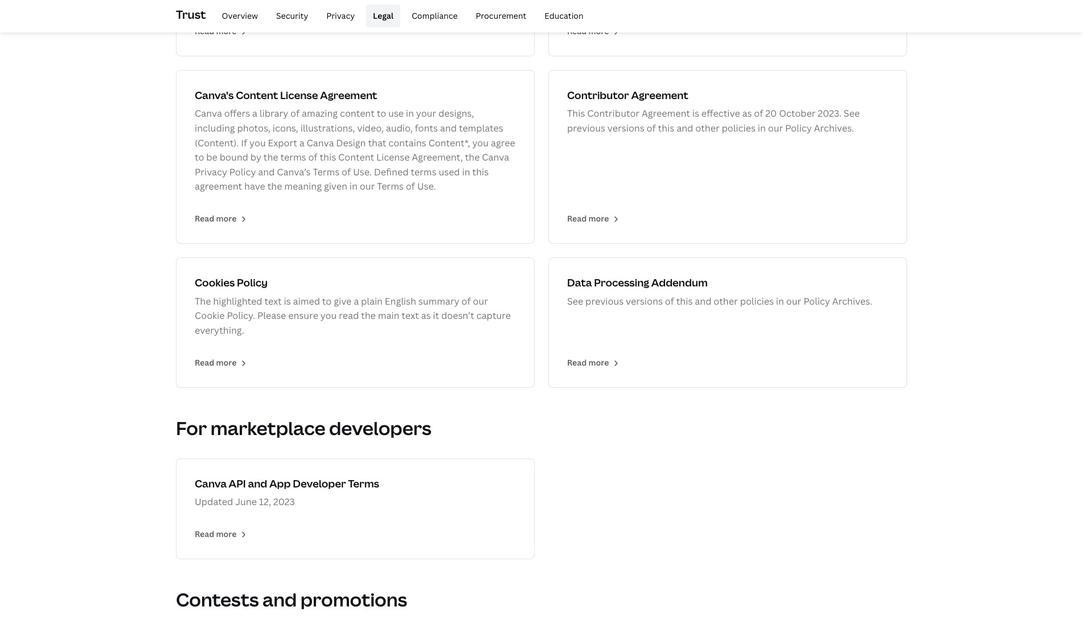 Task type: locate. For each thing, give the bounding box(es) containing it.
use. down agreement, at the left top of the page
[[417, 180, 436, 193]]

see down data
[[567, 295, 583, 308]]

policy inside data processing addendum see previous versions of this and other policies in our policy archives.
[[804, 295, 830, 308]]

the down content*,
[[465, 151, 480, 164]]

a
[[252, 107, 257, 120], [299, 137, 305, 149], [354, 295, 359, 308]]

previous down processing
[[586, 295, 624, 308]]

1 horizontal spatial to
[[322, 295, 332, 308]]

the right by
[[264, 151, 278, 164]]

previous
[[567, 122, 606, 134], [586, 295, 624, 308]]

the
[[195, 295, 211, 308]]

contributor up this
[[567, 88, 629, 102]]

this
[[658, 122, 675, 134], [320, 151, 336, 164], [473, 166, 489, 178], [677, 295, 693, 308]]

to inside cookies policy the highlighted text is aimed to give a plain english summary of our cookie policy. please ensure you read the main text as it doesn't capture everything.
[[322, 295, 332, 308]]

you
[[250, 137, 266, 149], [473, 137, 489, 149], [321, 310, 337, 322]]

menu bar
[[211, 5, 591, 27]]

versions
[[608, 122, 645, 134], [626, 295, 663, 308]]

0 vertical spatial versions
[[608, 122, 645, 134]]

effective
[[702, 107, 740, 120]]

as
[[743, 107, 752, 120], [421, 310, 431, 322]]

canva's content license agreement canva offers a library of amazing content to use in your designs, including photos, icons, illustrations, video, audio, fonts and templates (content). if you export a canva design that contains content*, you agree to be bound by the terms of this content license agreement, the canva privacy policy and canva's terms of use. defined terms used in this agreement have the meaning given in our terms of use.
[[195, 88, 515, 193]]

0 vertical spatial archives.
[[814, 122, 854, 134]]

is for policy
[[284, 295, 291, 308]]

and inside contributor agreement this contributor agreement is effective as of 20 october 2023. see previous versions of this and other policies in our policy archives.
[[677, 122, 693, 134]]

terms up "canva's"
[[281, 151, 306, 164]]

1 vertical spatial terms
[[377, 180, 404, 193]]

to left use at the top left of page
[[377, 107, 386, 120]]

1 vertical spatial terms
[[411, 166, 437, 178]]

use
[[388, 107, 404, 120]]

read more link
[[195, 25, 248, 36], [567, 25, 620, 36], [195, 213, 248, 224], [567, 213, 620, 224], [195, 357, 248, 368], [567, 357, 620, 368], [195, 528, 248, 539]]

library
[[260, 107, 288, 120]]

0 vertical spatial a
[[252, 107, 257, 120]]

0 vertical spatial terms
[[281, 151, 306, 164]]

0 vertical spatial privacy
[[327, 10, 355, 21]]

1 horizontal spatial a
[[299, 137, 305, 149]]

1 vertical spatial previous
[[586, 295, 624, 308]]

a right export at the top left of the page
[[299, 137, 305, 149]]

canva down agree
[[482, 151, 509, 164]]

as left 20
[[743, 107, 752, 120]]

1 horizontal spatial is
[[693, 107, 700, 120]]

2 vertical spatial a
[[354, 295, 359, 308]]

text
[[265, 295, 282, 308], [402, 310, 419, 322]]

0 horizontal spatial content
[[236, 88, 278, 102]]

1 vertical spatial privacy
[[195, 166, 227, 178]]

policies
[[722, 122, 756, 134], [740, 295, 774, 308]]

terms right developer
[[348, 477, 379, 490]]

terms down agreement, at the left top of the page
[[411, 166, 437, 178]]

see inside data processing addendum see previous versions of this and other policies in our policy archives.
[[567, 295, 583, 308]]

marketplace
[[211, 416, 326, 440]]

1 horizontal spatial license
[[377, 151, 410, 164]]

is left aimed
[[284, 295, 291, 308]]

1 horizontal spatial see
[[844, 107, 860, 120]]

read
[[195, 25, 214, 36], [567, 25, 587, 36], [195, 213, 214, 224], [567, 213, 587, 224], [195, 357, 214, 368], [567, 357, 587, 368], [195, 528, 214, 539]]

0 vertical spatial contributor
[[567, 88, 629, 102]]

previous inside contributor agreement this contributor agreement is effective as of 20 october 2023. see previous versions of this and other policies in our policy archives.
[[567, 122, 606, 134]]

0 horizontal spatial use.
[[353, 166, 372, 178]]

0 vertical spatial use.
[[353, 166, 372, 178]]

to left give
[[322, 295, 332, 308]]

the down plain
[[361, 310, 376, 322]]

1 vertical spatial as
[[421, 310, 431, 322]]

you right if
[[250, 137, 266, 149]]

content up library
[[236, 88, 278, 102]]

other
[[696, 122, 720, 134], [714, 295, 738, 308]]

be
[[206, 151, 218, 164]]

1 vertical spatial see
[[567, 295, 583, 308]]

to left be
[[195, 151, 204, 164]]

0 vertical spatial to
[[377, 107, 386, 120]]

menu bar containing overview
[[211, 5, 591, 27]]

previous down this
[[567, 122, 606, 134]]

1 vertical spatial to
[[195, 151, 204, 164]]

0 horizontal spatial a
[[252, 107, 257, 120]]

2 vertical spatial to
[[322, 295, 332, 308]]

have
[[244, 180, 265, 193]]

is for agreement
[[693, 107, 700, 120]]

promotions
[[301, 587, 407, 612]]

text down english
[[402, 310, 419, 322]]

offers
[[224, 107, 250, 120]]

1 vertical spatial license
[[377, 151, 410, 164]]

the
[[264, 151, 278, 164], [465, 151, 480, 164], [268, 180, 282, 193], [361, 310, 376, 322]]

1 vertical spatial other
[[714, 295, 738, 308]]

1 vertical spatial content
[[338, 151, 374, 164]]

1 horizontal spatial content
[[338, 151, 374, 164]]

compliance link
[[405, 5, 465, 27]]

0 horizontal spatial you
[[250, 137, 266, 149]]

our
[[768, 122, 783, 134], [360, 180, 375, 193], [473, 295, 488, 308], [787, 295, 802, 308]]

content
[[236, 88, 278, 102], [338, 151, 374, 164]]

2 vertical spatial terms
[[348, 477, 379, 490]]

read
[[339, 310, 359, 322]]

privacy down be
[[195, 166, 227, 178]]

1 vertical spatial versions
[[626, 295, 663, 308]]

license up defined
[[377, 151, 410, 164]]

trust
[[176, 7, 206, 22]]

plain
[[361, 295, 383, 308]]

2 horizontal spatial you
[[473, 137, 489, 149]]

terms down defined
[[377, 180, 404, 193]]

contributor
[[567, 88, 629, 102], [587, 107, 640, 120]]

0 horizontal spatial see
[[567, 295, 583, 308]]

english
[[385, 295, 416, 308]]

0 vertical spatial other
[[696, 122, 720, 134]]

(content).
[[195, 137, 239, 149]]

privacy inside menu bar
[[327, 10, 355, 21]]

content down design at left
[[338, 151, 374, 164]]

0 horizontal spatial as
[[421, 310, 431, 322]]

ensure
[[288, 310, 318, 322]]

a inside cookies policy the highlighted text is aimed to give a plain english summary of our cookie policy. please ensure you read the main text as it doesn't capture everything.
[[354, 295, 359, 308]]

you down templates
[[473, 137, 489, 149]]

0 vertical spatial see
[[844, 107, 860, 120]]

designs,
[[439, 107, 474, 120]]

archives.
[[814, 122, 854, 134], [833, 295, 873, 308]]

and
[[440, 122, 457, 134], [677, 122, 693, 134], [258, 166, 275, 178], [695, 295, 712, 308], [248, 477, 267, 490], [263, 587, 297, 612]]

canva's
[[195, 88, 234, 102]]

you down give
[[321, 310, 337, 322]]

procurement
[[476, 10, 527, 21]]

0 vertical spatial policies
[[722, 122, 756, 134]]

a up "photos,"
[[252, 107, 257, 120]]

and inside data processing addendum see previous versions of this and other policies in our policy archives.
[[695, 295, 712, 308]]

license up amazing
[[280, 88, 318, 102]]

policies inside contributor agreement this contributor agreement is effective as of 20 october 2023. see previous versions of this and other policies in our policy archives.
[[722, 122, 756, 134]]

as left it on the left of page
[[421, 310, 431, 322]]

doesn't
[[441, 310, 474, 322]]

privacy left the legal at left top
[[327, 10, 355, 21]]

text up please
[[265, 295, 282, 308]]

0 horizontal spatial is
[[284, 295, 291, 308]]

see right 2023.
[[844, 107, 860, 120]]

0 vertical spatial as
[[743, 107, 752, 120]]

1 vertical spatial policies
[[740, 295, 774, 308]]

is
[[693, 107, 700, 120], [284, 295, 291, 308]]

policy inside the canva's content license agreement canva offers a library of amazing content to use in your designs, including photos, icons, illustrations, video, audio, fonts and templates (content). if you export a canva design that contains content*, you agree to be bound by the terms of this content license agreement, the canva privacy policy and canva's terms of use. defined terms used in this agreement have the meaning given in our terms of use.
[[229, 166, 256, 178]]

a right give
[[354, 295, 359, 308]]

1 vertical spatial text
[[402, 310, 419, 322]]

2 horizontal spatial a
[[354, 295, 359, 308]]

that
[[368, 137, 386, 149]]

compliance
[[412, 10, 458, 21]]

policy inside contributor agreement this contributor agreement is effective as of 20 october 2023. see previous versions of this and other policies in our policy archives.
[[786, 122, 812, 134]]

in
[[406, 107, 414, 120], [758, 122, 766, 134], [462, 166, 470, 178], [350, 180, 358, 193], [776, 295, 784, 308]]

terms
[[313, 166, 340, 178], [377, 180, 404, 193], [348, 477, 379, 490]]

if
[[241, 137, 247, 149]]

your
[[416, 107, 436, 120]]

1 horizontal spatial privacy
[[327, 10, 355, 21]]

0 vertical spatial license
[[280, 88, 318, 102]]

use.
[[353, 166, 372, 178], [417, 180, 436, 193]]

for marketplace developers
[[176, 416, 432, 440]]

1 horizontal spatial you
[[321, 310, 337, 322]]

is inside cookies policy the highlighted text is aimed to give a plain english summary of our cookie policy. please ensure you read the main text as it doesn't capture everything.
[[284, 295, 291, 308]]

developer
[[293, 477, 346, 490]]

1 vertical spatial is
[[284, 295, 291, 308]]

0 horizontal spatial text
[[265, 295, 282, 308]]

contributor right this
[[587, 107, 640, 120]]

canva down illustrations,
[[307, 137, 334, 149]]

is left effective on the top of page
[[693, 107, 700, 120]]

0 horizontal spatial privacy
[[195, 166, 227, 178]]

our inside the canva's content license agreement canva offers a library of amazing content to use in your designs, including photos, icons, illustrations, video, audio, fonts and templates (content). if you export a canva design that contains content*, you agree to be bound by the terms of this content license agreement, the canva privacy policy and canva's terms of use. defined terms used in this agreement have the meaning given in our terms of use.
[[360, 180, 375, 193]]

1 horizontal spatial use.
[[417, 180, 436, 193]]

versions inside data processing addendum see previous versions of this and other policies in our policy archives.
[[626, 295, 663, 308]]

defined
[[374, 166, 409, 178]]

canva up updated
[[195, 477, 227, 490]]

agreement inside the canva's content license agreement canva offers a library of amazing content to use in your designs, including photos, icons, illustrations, video, audio, fonts and templates (content). if you export a canva design that contains content*, you agree to be bound by the terms of this content license agreement, the canva privacy policy and canva's terms of use. defined terms used in this agreement have the meaning given in our terms of use.
[[320, 88, 377, 102]]

agreement
[[320, 88, 377, 102], [631, 88, 689, 102], [642, 107, 690, 120]]

other inside contributor agreement this contributor agreement is effective as of 20 october 2023. see previous versions of this and other policies in our policy archives.
[[696, 122, 720, 134]]

archives. inside data processing addendum see previous versions of this and other policies in our policy archives.
[[833, 295, 873, 308]]

license
[[280, 88, 318, 102], [377, 151, 410, 164]]

for
[[176, 416, 207, 440]]

1 vertical spatial a
[[299, 137, 305, 149]]

terms up given
[[313, 166, 340, 178]]

including
[[195, 122, 235, 134]]

1 horizontal spatial text
[[402, 310, 419, 322]]

by
[[251, 151, 261, 164]]

0 vertical spatial previous
[[567, 122, 606, 134]]

archives. inside contributor agreement this contributor agreement is effective as of 20 october 2023. see previous versions of this and other policies in our policy archives.
[[814, 122, 854, 134]]

use. left defined
[[353, 166, 372, 178]]

is inside contributor agreement this contributor agreement is effective as of 20 october 2023. see previous versions of this and other policies in our policy archives.
[[693, 107, 700, 120]]

to
[[377, 107, 386, 120], [195, 151, 204, 164], [322, 295, 332, 308]]

privacy
[[327, 10, 355, 21], [195, 166, 227, 178]]

0 vertical spatial is
[[693, 107, 700, 120]]

1 horizontal spatial as
[[743, 107, 752, 120]]

1 vertical spatial archives.
[[833, 295, 873, 308]]



Task type: describe. For each thing, give the bounding box(es) containing it.
overview link
[[215, 5, 265, 27]]

photos,
[[237, 122, 271, 134]]

0 vertical spatial content
[[236, 88, 278, 102]]

cookies
[[195, 276, 235, 290]]

our inside data processing addendum see previous versions of this and other policies in our policy archives.
[[787, 295, 802, 308]]

previous inside data processing addendum see previous versions of this and other policies in our policy archives.
[[586, 295, 624, 308]]

june
[[235, 496, 257, 508]]

our inside cookies policy the highlighted text is aimed to give a plain english summary of our cookie policy. please ensure you read the main text as it doesn't capture everything.
[[473, 295, 488, 308]]

12,
[[259, 496, 271, 508]]

security
[[276, 10, 308, 21]]

policy inside cookies policy the highlighted text is aimed to give a plain english summary of our cookie policy. please ensure you read the main text as it doesn't capture everything.
[[237, 276, 268, 290]]

overview
[[222, 10, 258, 21]]

the inside cookies policy the highlighted text is aimed to give a plain english summary of our cookie policy. please ensure you read the main text as it doesn't capture everything.
[[361, 310, 376, 322]]

in inside data processing addendum see previous versions of this and other policies in our policy archives.
[[776, 295, 784, 308]]

1 vertical spatial contributor
[[587, 107, 640, 120]]

1 horizontal spatial terms
[[411, 166, 437, 178]]

other inside data processing addendum see previous versions of this and other policies in our policy archives.
[[714, 295, 738, 308]]

cookie
[[195, 310, 225, 322]]

of inside data processing addendum see previous versions of this and other policies in our policy archives.
[[665, 295, 674, 308]]

processing
[[594, 276, 649, 290]]

everything.
[[195, 324, 244, 337]]

video,
[[357, 122, 384, 134]]

data
[[567, 276, 592, 290]]

canva up the including
[[195, 107, 222, 120]]

agreement
[[195, 180, 242, 193]]

see inside contributor agreement this contributor agreement is effective as of 20 october 2023. see previous versions of this and other policies in our policy archives.
[[844, 107, 860, 120]]

contests
[[176, 587, 259, 612]]

amazing
[[302, 107, 338, 120]]

contains
[[389, 137, 426, 149]]

fonts
[[415, 122, 438, 134]]

as inside contributor agreement this contributor agreement is effective as of 20 october 2023. see previous versions of this and other policies in our policy archives.
[[743, 107, 752, 120]]

in inside contributor agreement this contributor agreement is effective as of 20 october 2023. see previous versions of this and other policies in our policy archives.
[[758, 122, 766, 134]]

used
[[439, 166, 460, 178]]

you inside cookies policy the highlighted text is aimed to give a plain english summary of our cookie policy. please ensure you read the main text as it doesn't capture everything.
[[321, 310, 337, 322]]

0 vertical spatial text
[[265, 295, 282, 308]]

highlighted
[[213, 295, 262, 308]]

october
[[779, 107, 816, 120]]

legal
[[373, 10, 394, 21]]

as inside cookies policy the highlighted text is aimed to give a plain english summary of our cookie policy. please ensure you read the main text as it doesn't capture everything.
[[421, 310, 431, 322]]

canva api and app developer terms updated june 12, 2023
[[195, 477, 379, 508]]

the right have
[[268, 180, 282, 193]]

0 horizontal spatial terms
[[281, 151, 306, 164]]

audio,
[[386, 122, 413, 134]]

bound
[[220, 151, 248, 164]]

given
[[324, 180, 347, 193]]

20
[[766, 107, 777, 120]]

main
[[378, 310, 400, 322]]

export
[[268, 137, 297, 149]]

policy.
[[227, 310, 255, 322]]

agreement,
[[412, 151, 463, 164]]

and inside canva api and app developer terms updated june 12, 2023
[[248, 477, 267, 490]]

our inside contributor agreement this contributor agreement is effective as of 20 october 2023. see previous versions of this and other policies in our policy archives.
[[768, 122, 783, 134]]

0 vertical spatial terms
[[313, 166, 340, 178]]

content*,
[[429, 137, 470, 149]]

canva inside canva api and app developer terms updated june 12, 2023
[[195, 477, 227, 490]]

api
[[229, 477, 246, 490]]

contests and promotions
[[176, 587, 407, 612]]

legal link
[[366, 5, 400, 27]]

of inside cookies policy the highlighted text is aimed to give a plain english summary of our cookie policy. please ensure you read the main text as it doesn't capture everything.
[[462, 295, 471, 308]]

addendum
[[652, 276, 708, 290]]

content
[[340, 107, 375, 120]]

2023.
[[818, 107, 842, 120]]

meaning
[[284, 180, 322, 193]]

2023
[[273, 496, 295, 508]]

summary
[[419, 295, 460, 308]]

templates
[[459, 122, 503, 134]]

agree
[[491, 137, 515, 149]]

this inside contributor agreement this contributor agreement is effective as of 20 october 2023. see previous versions of this and other policies in our policy archives.
[[658, 122, 675, 134]]

this
[[567, 107, 585, 120]]

data processing addendum see previous versions of this and other policies in our policy archives.
[[567, 276, 873, 308]]

cookies policy the highlighted text is aimed to give a plain english summary of our cookie policy. please ensure you read the main text as it doesn't capture everything.
[[195, 276, 511, 337]]

security link
[[269, 5, 315, 27]]

terms inside canva api and app developer terms updated june 12, 2023
[[348, 477, 379, 490]]

1 vertical spatial use.
[[417, 180, 436, 193]]

please
[[257, 310, 286, 322]]

contributor agreement this contributor agreement is effective as of 20 october 2023. see previous versions of this and other policies in our policy archives.
[[567, 88, 860, 134]]

versions inside contributor agreement this contributor agreement is effective as of 20 october 2023. see previous versions of this and other policies in our policy archives.
[[608, 122, 645, 134]]

it
[[433, 310, 439, 322]]

capture
[[477, 310, 511, 322]]

aimed
[[293, 295, 320, 308]]

privacy link
[[320, 5, 362, 27]]

developers
[[329, 416, 432, 440]]

app
[[269, 477, 291, 490]]

illustrations,
[[301, 122, 355, 134]]

0 horizontal spatial license
[[280, 88, 318, 102]]

updated
[[195, 496, 233, 508]]

give
[[334, 295, 352, 308]]

this inside data processing addendum see previous versions of this and other policies in our policy archives.
[[677, 295, 693, 308]]

procurement link
[[469, 5, 533, 27]]

education link
[[538, 5, 591, 27]]

2 horizontal spatial to
[[377, 107, 386, 120]]

design
[[336, 137, 366, 149]]

education
[[545, 10, 584, 21]]

icons,
[[273, 122, 298, 134]]

canva's
[[277, 166, 311, 178]]

privacy inside the canva's content license agreement canva offers a library of amazing content to use in your designs, including photos, icons, illustrations, video, audio, fonts and templates (content). if you export a canva design that contains content*, you agree to be bound by the terms of this content license agreement, the canva privacy policy and canva's terms of use. defined terms used in this agreement have the meaning given in our terms of use.
[[195, 166, 227, 178]]

0 horizontal spatial to
[[195, 151, 204, 164]]

policies inside data processing addendum see previous versions of this and other policies in our policy archives.
[[740, 295, 774, 308]]



Task type: vqa. For each thing, say whether or not it's contained in the screenshot.
Addendum in the right of the page
yes



